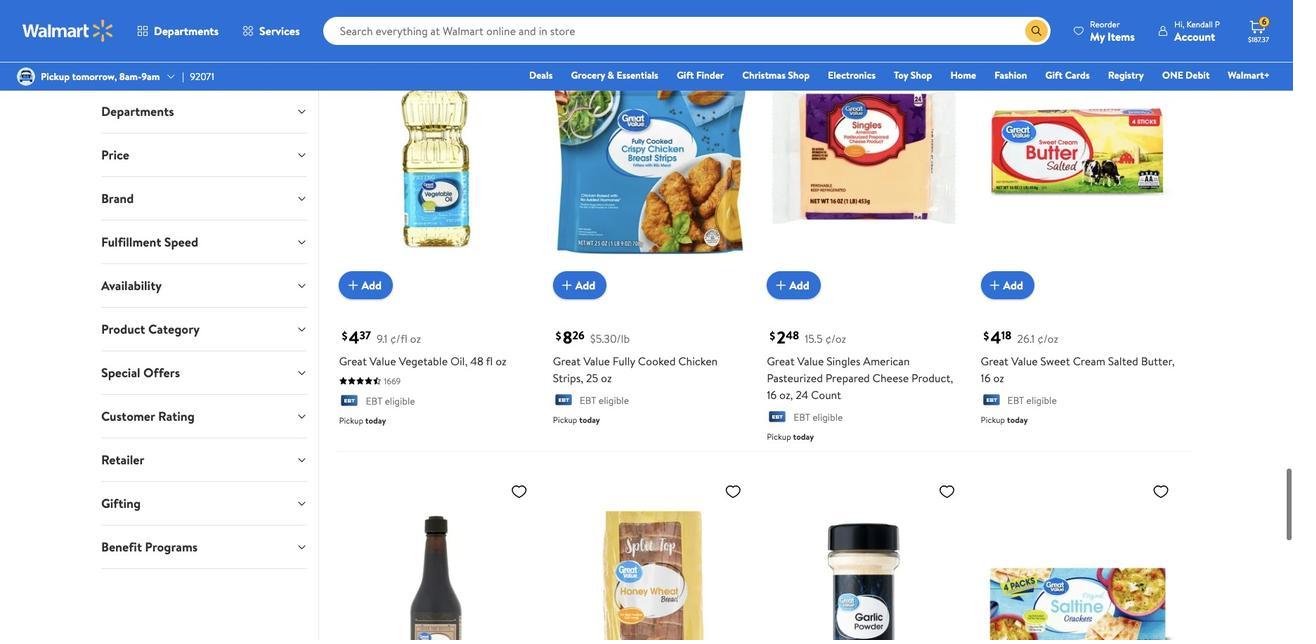 Task type: vqa. For each thing, say whether or not it's contained in the screenshot.


Task type: describe. For each thing, give the bounding box(es) containing it.
benefit programs tab
[[90, 526, 319, 569]]

4 for $ 4 18 26.1 ¢/oz great value sweet cream salted butter, 16 oz
[[991, 325, 1001, 349]]

cream
[[1073, 353, 1106, 368]]

special offers tab
[[90, 351, 319, 394]]

tomorrow,
[[72, 70, 117, 84]]

great value worcestershire sauce, 10 fl ounce image
[[339, 477, 533, 640]]

walmart+ link
[[1222, 67, 1276, 83]]

departments button
[[125, 14, 231, 48]]

offers
[[143, 364, 180, 382]]

add for 4
[[1003, 277, 1024, 292]]

home link
[[944, 67, 983, 83]]

items
[[1108, 28, 1135, 44]]

0 horizontal spatial ebt image
[[339, 394, 360, 408]]

customer rating button
[[90, 395, 319, 438]]

ebt image for 2
[[767, 411, 788, 425]]

gift finder link
[[670, 67, 731, 83]]

sweet
[[1041, 353, 1070, 368]]

eligible down 1669
[[385, 393, 415, 408]]

add to favorites list, great value fully cooked chicken strips, 25 oz image
[[725, 30, 742, 48]]

24
[[796, 386, 808, 402]]

26
[[573, 327, 585, 343]]

Search search field
[[323, 17, 1051, 45]]

product,
[[912, 370, 953, 385]]

oil,
[[450, 353, 468, 368]]

great inside the $ 8 26 $5.30/lb great value fully cooked chicken strips, 25 oz
[[553, 353, 581, 368]]

cards
[[1065, 68, 1090, 82]]

ebt eligible for 4
[[1008, 393, 1057, 407]]

departments tab
[[90, 90, 319, 133]]

18
[[1001, 327, 1012, 343]]

reorder my items
[[1090, 18, 1135, 44]]

add to favorites list, great value garlic powder, 3.4 oz image
[[939, 482, 956, 500]]

services
[[259, 23, 300, 39]]

add to cart image for 8
[[559, 276, 576, 293]]

eligible for 8
[[599, 393, 629, 407]]

fulfillment speed
[[101, 233, 198, 251]]

$ for 2
[[770, 328, 775, 343]]

p
[[1215, 18, 1220, 30]]

oz inside the $ 8 26 $5.30/lb great value fully cooked chicken strips, 25 oz
[[601, 370, 612, 385]]

shop for christmas shop
[[788, 68, 810, 82]]

benefit
[[101, 538, 142, 556]]

great inside $ 2 48 15.5 ¢/oz great value singles american pasteurized prepared cheese product, 16 oz, 24 count
[[767, 353, 795, 368]]

gift finder
[[677, 68, 724, 82]]

value inside the $ 8 26 $5.30/lb great value fully cooked chicken strips, 25 oz
[[584, 353, 610, 368]]

add to cart image for 18
[[987, 276, 1003, 293]]

customer rating tab
[[90, 395, 319, 438]]

¢/oz for 4
[[1038, 330, 1059, 346]]

departments inside dropdown button
[[101, 103, 174, 120]]

| 92071
[[182, 70, 214, 84]]

christmas shop
[[742, 68, 810, 82]]

services button
[[231, 14, 312, 48]]

registry link
[[1102, 67, 1150, 83]]

add button for 2
[[767, 270, 821, 299]]

product category button
[[90, 308, 319, 351]]

6
[[1262, 16, 1267, 28]]

fashion
[[995, 68, 1027, 82]]

$187.37
[[1248, 34, 1269, 44]]

salted
[[1108, 353, 1139, 368]]

add to cart image for 37
[[345, 276, 362, 293]]

departments button
[[90, 90, 319, 133]]

count
[[811, 386, 841, 402]]

value inside $ 4 37 9.1 ¢/fl oz great value vegetable oil, 48 fl oz
[[370, 353, 396, 368]]

brand tab
[[90, 177, 319, 220]]

special
[[101, 364, 140, 382]]

fulfillment speed tab
[[90, 221, 319, 264]]

home
[[951, 68, 976, 82]]

oz,
[[780, 386, 793, 402]]

christmas shop link
[[736, 67, 816, 83]]

add for 8
[[576, 277, 596, 292]]

8am-
[[119, 70, 141, 84]]

gift for gift cards
[[1046, 68, 1063, 82]]

shop for toy shop
[[911, 68, 932, 82]]

fulfillment
[[101, 233, 161, 251]]

programs
[[145, 538, 198, 556]]

26.1
[[1017, 330, 1035, 346]]

cheese
[[873, 370, 909, 385]]

$ 4 18 26.1 ¢/oz great value sweet cream salted butter, 16 oz
[[981, 325, 1175, 385]]

retailer tab
[[90, 439, 319, 481]]

product category
[[101, 321, 200, 338]]

¢/oz for 2
[[826, 330, 846, 346]]

my
[[1090, 28, 1105, 44]]

pickup today for 4
[[981, 413, 1028, 425]]

1 horizontal spatial ebt image
[[553, 394, 574, 408]]

25
[[586, 370, 598, 385]]

$5.30/lb
[[590, 330, 630, 346]]

pickup today for 2
[[767, 430, 814, 442]]

$ 4 37 9.1 ¢/fl oz great value vegetable oil, 48 fl oz
[[339, 325, 507, 368]]

search icon image
[[1031, 25, 1042, 37]]

value inside $ 2 48 15.5 ¢/oz great value singles american pasteurized prepared cheese product, 16 oz, 24 count
[[797, 353, 824, 368]]

finder
[[696, 68, 724, 82]]

oz inside $ 4 18 26.1 ¢/oz great value sweet cream salted butter, 16 oz
[[994, 370, 1004, 385]]

product
[[101, 321, 145, 338]]

eligible for 4
[[1027, 393, 1057, 407]]

add to favorites list, great value honey wheat bread, 20 oz image
[[725, 482, 742, 500]]

essentials
[[617, 68, 659, 82]]

great value honey wheat bread, 20 oz image
[[553, 477, 747, 640]]

walmart+
[[1228, 68, 1270, 82]]

grocery
[[571, 68, 605, 82]]

benefit programs button
[[90, 526, 319, 569]]

retailer button
[[90, 439, 319, 481]]

availability button
[[90, 264, 319, 307]]

christmas
[[742, 68, 786, 82]]

$ inside $ 4 37 9.1 ¢/fl oz great value vegetable oil, 48 fl oz
[[342, 328, 347, 343]]

toy shop
[[894, 68, 932, 82]]

add to favorites list, great value saltine crackers, 16 oz, 4 count image
[[1153, 482, 1170, 500]]

9am
[[141, 70, 160, 84]]

price
[[101, 146, 129, 164]]

american
[[863, 353, 910, 368]]

92071
[[190, 70, 214, 84]]

one
[[1162, 68, 1184, 82]]

pickup for 2
[[767, 430, 791, 442]]

one debit
[[1162, 68, 1210, 82]]



Task type: locate. For each thing, give the bounding box(es) containing it.
ebt
[[580, 393, 596, 407], [1008, 393, 1024, 407], [366, 393, 382, 408], [794, 410, 810, 424]]

retailer
[[101, 451, 144, 469]]

add to cart image up 26
[[559, 276, 576, 293]]

gift cards link
[[1039, 67, 1096, 83]]

add button up 37
[[339, 270, 393, 299]]

2
[[777, 325, 786, 349]]

0 vertical spatial 16
[[981, 370, 991, 385]]

customer
[[101, 408, 155, 425]]

$ inside $ 2 48 15.5 ¢/oz great value singles american pasteurized prepared cheese product, 16 oz, 24 count
[[770, 328, 775, 343]]

add to cart image
[[345, 276, 362, 293], [987, 276, 1003, 293]]

add to cart image up 37
[[345, 276, 362, 293]]

¢/oz inside $ 2 48 15.5 ¢/oz great value singles american pasteurized prepared cheese product, 16 oz, 24 count
[[826, 330, 846, 346]]

add up the 15.5
[[789, 277, 810, 292]]

48 inside $ 4 37 9.1 ¢/fl oz great value vegetable oil, 48 fl oz
[[470, 353, 484, 368]]

1 vertical spatial ebt image
[[767, 411, 788, 425]]

4 great from the left
[[981, 353, 1009, 368]]

2 add to cart image from the left
[[773, 276, 789, 293]]

ebt image
[[981, 394, 1002, 408], [767, 411, 788, 425]]

1 horizontal spatial add to cart image
[[773, 276, 789, 293]]

1 horizontal spatial ¢/oz
[[1038, 330, 1059, 346]]

1 add to cart image from the left
[[559, 276, 576, 293]]

$ for 8
[[556, 328, 561, 343]]

availability tab
[[90, 264, 319, 307]]

great inside $ 4 37 9.1 ¢/fl oz great value vegetable oil, 48 fl oz
[[339, 353, 367, 368]]

hi,
[[1174, 18, 1185, 30]]

eligible down count
[[813, 410, 843, 424]]

$ left the "18"
[[984, 328, 989, 343]]

departments inside popup button
[[154, 23, 219, 39]]

butter,
[[1141, 353, 1175, 368]]

shop right toy
[[911, 68, 932, 82]]

1 horizontal spatial gift
[[1046, 68, 1063, 82]]

0 horizontal spatial ebt image
[[767, 411, 788, 425]]

fully
[[613, 353, 635, 368]]

debit
[[1186, 68, 1210, 82]]

great up "strips," at the left bottom of page
[[553, 353, 581, 368]]

chicken
[[678, 353, 718, 368]]

oz right ¢/fl
[[410, 330, 421, 346]]

$ 2 48 15.5 ¢/oz great value singles american pasteurized prepared cheese product, 16 oz, 24 count
[[767, 325, 953, 402]]

ebt eligible
[[580, 393, 629, 407], [1008, 393, 1057, 407], [366, 393, 415, 408], [794, 410, 843, 424]]

great value sweet cream salted butter, 16 oz image
[[981, 25, 1175, 287]]

eligible for 2
[[813, 410, 843, 424]]

reorder
[[1090, 18, 1120, 30]]

product category tab
[[90, 308, 319, 351]]

value inside $ 4 18 26.1 ¢/oz great value sweet cream salted butter, 16 oz
[[1011, 353, 1038, 368]]

great inside $ 4 18 26.1 ¢/oz great value sweet cream salted butter, 16 oz
[[981, 353, 1009, 368]]

today for 4
[[1007, 413, 1028, 425]]

today
[[579, 413, 600, 425], [1007, 413, 1028, 425], [365, 414, 386, 426], [793, 430, 814, 442]]

ebt for 2
[[794, 410, 810, 424]]

2 value from the left
[[584, 353, 610, 368]]

pickup tomorrow, 8am-9am
[[41, 70, 160, 84]]

gift left cards
[[1046, 68, 1063, 82]]

15.5
[[805, 330, 823, 346]]

departments down 8am-
[[101, 103, 174, 120]]

$ 8 26 $5.30/lb great value fully cooked chicken strips, 25 oz
[[553, 325, 718, 385]]

brand button
[[90, 177, 319, 220]]

add to favorites list, great value vegetable oil, 48 fl oz image
[[511, 30, 528, 48]]

4 value from the left
[[1011, 353, 1038, 368]]

16 inside $ 2 48 15.5 ¢/oz great value singles american pasteurized prepared cheese product, 16 oz, 24 count
[[767, 386, 777, 402]]

48
[[786, 327, 799, 343], [470, 353, 484, 368]]

ebt image down the "18"
[[981, 394, 1002, 408]]

4 add button from the left
[[981, 270, 1035, 299]]

3 add button from the left
[[767, 270, 821, 299]]

gifting button
[[90, 482, 319, 525]]

great value saltine crackers, 16 oz, 4 count image
[[981, 477, 1175, 640]]

customer rating
[[101, 408, 195, 425]]

ebt eligible down count
[[794, 410, 843, 424]]

departments up |
[[154, 23, 219, 39]]

4 left the '9.1' on the bottom left
[[349, 325, 360, 349]]

add to favorites list, great value singles american pasteurized prepared cheese product, 16 oz, 24 count image
[[939, 30, 956, 48]]

gifting
[[101, 495, 141, 512]]

1 gift from the left
[[677, 68, 694, 82]]

0 horizontal spatial gift
[[677, 68, 694, 82]]

4 inside $ 4 18 26.1 ¢/oz great value sweet cream salted butter, 16 oz
[[991, 325, 1001, 349]]

deals link
[[523, 67, 559, 83]]

account
[[1174, 28, 1215, 44]]

16 inside $ 4 18 26.1 ¢/oz great value sweet cream salted butter, 16 oz
[[981, 370, 991, 385]]

$ left 8
[[556, 328, 561, 343]]

add up 37
[[362, 277, 382, 292]]

great value singles american pasteurized prepared cheese product, 16 oz, 24 count image
[[767, 25, 961, 287]]

value
[[370, 353, 396, 368], [584, 353, 610, 368], [797, 353, 824, 368], [1011, 353, 1038, 368]]

2 gift from the left
[[1046, 68, 1063, 82]]

ebt down 26.1
[[1008, 393, 1024, 407]]

today for 8
[[579, 413, 600, 425]]

great up the pasteurized
[[767, 353, 795, 368]]

add to cart image
[[559, 276, 576, 293], [773, 276, 789, 293]]

0 horizontal spatial 16
[[767, 386, 777, 402]]

$ inside $ 4 18 26.1 ¢/oz great value sweet cream salted butter, 16 oz
[[984, 328, 989, 343]]

oz down the "18"
[[994, 370, 1004, 385]]

grocery & essentials link
[[565, 67, 665, 83]]

&
[[608, 68, 614, 82]]

add to favorites list, great value worcestershire sauce, 10 fl ounce image
[[511, 482, 528, 500]]

¢/fl
[[390, 330, 407, 346]]

3 value from the left
[[797, 353, 824, 368]]

1 $ from the left
[[342, 328, 347, 343]]

1 add to cart image from the left
[[345, 276, 362, 293]]

ebt eligible down 25
[[580, 393, 629, 407]]

ebt image down 37
[[339, 394, 360, 408]]

grocery & essentials
[[571, 68, 659, 82]]

1 vertical spatial 48
[[470, 353, 484, 368]]

3 great from the left
[[767, 353, 795, 368]]

0 horizontal spatial 4
[[349, 325, 360, 349]]

add for 2
[[789, 277, 810, 292]]

electronics
[[828, 68, 876, 82]]

$ left 2
[[770, 328, 775, 343]]

Walmart Site-Wide search field
[[323, 17, 1051, 45]]

brand
[[101, 190, 134, 207]]

2 shop from the left
[[911, 68, 932, 82]]

0 horizontal spatial add to cart image
[[559, 276, 576, 293]]

1 horizontal spatial add to cart image
[[987, 276, 1003, 293]]

ebt image down "strips," at the left bottom of page
[[553, 394, 574, 408]]

4
[[349, 325, 360, 349], [991, 325, 1001, 349]]

great value garlic powder, 3.4 oz image
[[767, 477, 961, 640]]

4 inside $ 4 37 9.1 ¢/fl oz great value vegetable oil, 48 fl oz
[[349, 325, 360, 349]]

|
[[182, 70, 184, 84]]

48 inside $ 2 48 15.5 ¢/oz great value singles american pasteurized prepared cheese product, 16 oz, 24 count
[[786, 327, 799, 343]]

1 horizontal spatial 48
[[786, 327, 799, 343]]

4 for $ 4 37 9.1 ¢/fl oz great value vegetable oil, 48 fl oz
[[349, 325, 360, 349]]

shop
[[788, 68, 810, 82], [911, 68, 932, 82]]

1 ¢/oz from the left
[[826, 330, 846, 346]]

48 left fl
[[470, 353, 484, 368]]

add button up the "18"
[[981, 270, 1035, 299]]

ebt eligible for 2
[[794, 410, 843, 424]]

2 add from the left
[[576, 277, 596, 292]]

2 $ from the left
[[556, 328, 561, 343]]

ebt eligible for 8
[[580, 393, 629, 407]]

price tab
[[90, 134, 319, 176]]

value up 1669
[[370, 353, 396, 368]]

prepared
[[826, 370, 870, 385]]

¢/oz right 26.1
[[1038, 330, 1059, 346]]

 image
[[17, 67, 35, 86]]

fulfillment speed button
[[90, 221, 319, 264]]

electronics link
[[822, 67, 882, 83]]

1 4 from the left
[[349, 325, 360, 349]]

1 add from the left
[[362, 277, 382, 292]]

special offers button
[[90, 351, 319, 394]]

0 horizontal spatial add to cart image
[[345, 276, 362, 293]]

oz right fl
[[496, 353, 507, 368]]

ebt image down the oz,
[[767, 411, 788, 425]]

great down 37
[[339, 353, 367, 368]]

1 vertical spatial departments
[[101, 103, 174, 120]]

¢/oz inside $ 4 18 26.1 ¢/oz great value sweet cream salted butter, 16 oz
[[1038, 330, 1059, 346]]

cooked
[[638, 353, 676, 368]]

value down 26.1
[[1011, 353, 1038, 368]]

special offers
[[101, 364, 180, 382]]

0 horizontal spatial shop
[[788, 68, 810, 82]]

great value fully cooked chicken strips, 25 oz image
[[553, 25, 747, 287]]

ebt down the '9.1' on the bottom left
[[366, 393, 382, 408]]

9.1
[[377, 330, 388, 346]]

$ left 37
[[342, 328, 347, 343]]

today for 2
[[793, 430, 814, 442]]

ebt eligible down sweet
[[1008, 393, 1057, 407]]

registry
[[1108, 68, 1144, 82]]

1 horizontal spatial 4
[[991, 325, 1001, 349]]

great value vegetable oil, 48 fl oz image
[[339, 25, 533, 287]]

ebt image
[[553, 394, 574, 408], [339, 394, 360, 408]]

add up the "18"
[[1003, 277, 1024, 292]]

eligible down sweet
[[1027, 393, 1057, 407]]

37
[[360, 327, 371, 343]]

pickup today for 8
[[553, 413, 600, 425]]

one debit link
[[1156, 67, 1216, 83]]

kendall
[[1187, 18, 1213, 30]]

toy shop link
[[888, 67, 939, 83]]

$ inside the $ 8 26 $5.30/lb great value fully cooked chicken strips, 25 oz
[[556, 328, 561, 343]]

0 vertical spatial departments
[[154, 23, 219, 39]]

gift left 'finder'
[[677, 68, 694, 82]]

2 4 from the left
[[991, 325, 1001, 349]]

eligible down fully
[[599, 393, 629, 407]]

fl
[[486, 353, 493, 368]]

3 $ from the left
[[770, 328, 775, 343]]

speed
[[164, 233, 198, 251]]

value down the 15.5
[[797, 353, 824, 368]]

0 vertical spatial ebt image
[[981, 394, 1002, 408]]

1 great from the left
[[339, 353, 367, 368]]

add button up 2
[[767, 270, 821, 299]]

16 left the oz,
[[767, 386, 777, 402]]

1 horizontal spatial shop
[[911, 68, 932, 82]]

1669
[[384, 375, 401, 386]]

48 left the 15.5
[[786, 327, 799, 343]]

0 horizontal spatial ¢/oz
[[826, 330, 846, 346]]

ebt down 24
[[794, 410, 810, 424]]

add up 26
[[576, 277, 596, 292]]

¢/oz right the 15.5
[[826, 330, 846, 346]]

strips,
[[553, 370, 583, 385]]

great down the "18"
[[981, 353, 1009, 368]]

1 shop from the left
[[788, 68, 810, 82]]

16
[[981, 370, 991, 385], [767, 386, 777, 402]]

$ for 4
[[984, 328, 989, 343]]

oz right 25
[[601, 370, 612, 385]]

pickup for 4
[[981, 413, 1005, 425]]

add to cart image up the "18"
[[987, 276, 1003, 293]]

4 $ from the left
[[984, 328, 989, 343]]

shop right christmas
[[788, 68, 810, 82]]

gift for gift finder
[[677, 68, 694, 82]]

2 add to cart image from the left
[[987, 276, 1003, 293]]

price button
[[90, 134, 319, 176]]

add button up 26
[[553, 270, 607, 299]]

add to cart image for 2
[[773, 276, 789, 293]]

0 horizontal spatial 48
[[470, 353, 484, 368]]

1 value from the left
[[370, 353, 396, 368]]

gifting tab
[[90, 482, 319, 525]]

add to cart image up 2
[[773, 276, 789, 293]]

add
[[362, 277, 382, 292], [576, 277, 596, 292], [789, 277, 810, 292], [1003, 277, 1024, 292]]

benefit programs
[[101, 538, 198, 556]]

16 right product,
[[981, 370, 991, 385]]

6 $187.37
[[1248, 16, 1269, 44]]

4 left 26.1
[[991, 325, 1001, 349]]

vegetable
[[399, 353, 448, 368]]

ebt for 4
[[1008, 393, 1024, 407]]

ebt for 8
[[580, 393, 596, 407]]

departments
[[154, 23, 219, 39], [101, 103, 174, 120]]

ebt down 25
[[580, 393, 596, 407]]

1 vertical spatial 16
[[767, 386, 777, 402]]

pasteurized
[[767, 370, 823, 385]]

1 add button from the left
[[339, 270, 393, 299]]

2 ¢/oz from the left
[[1038, 330, 1059, 346]]

2 great from the left
[[553, 353, 581, 368]]

2 add button from the left
[[553, 270, 607, 299]]

0 vertical spatial 48
[[786, 327, 799, 343]]

1 horizontal spatial ebt image
[[981, 394, 1002, 408]]

ebt image for 4
[[981, 394, 1002, 408]]

fashion link
[[988, 67, 1034, 83]]

add button for 8
[[553, 270, 607, 299]]

4 add from the left
[[1003, 277, 1024, 292]]

value up 25
[[584, 353, 610, 368]]

singles
[[827, 353, 861, 368]]

add button for 4
[[981, 270, 1035, 299]]

ebt eligible down 1669
[[366, 393, 415, 408]]

availability
[[101, 277, 162, 295]]

walmart image
[[22, 20, 114, 42]]

3 add from the left
[[789, 277, 810, 292]]

1 horizontal spatial 16
[[981, 370, 991, 385]]

add to favorites list, great value sweet cream salted butter, 16 oz image
[[1153, 30, 1170, 48]]

pickup
[[41, 70, 70, 84], [553, 413, 577, 425], [981, 413, 1005, 425], [339, 414, 363, 426], [767, 430, 791, 442]]

pickup for 8
[[553, 413, 577, 425]]



